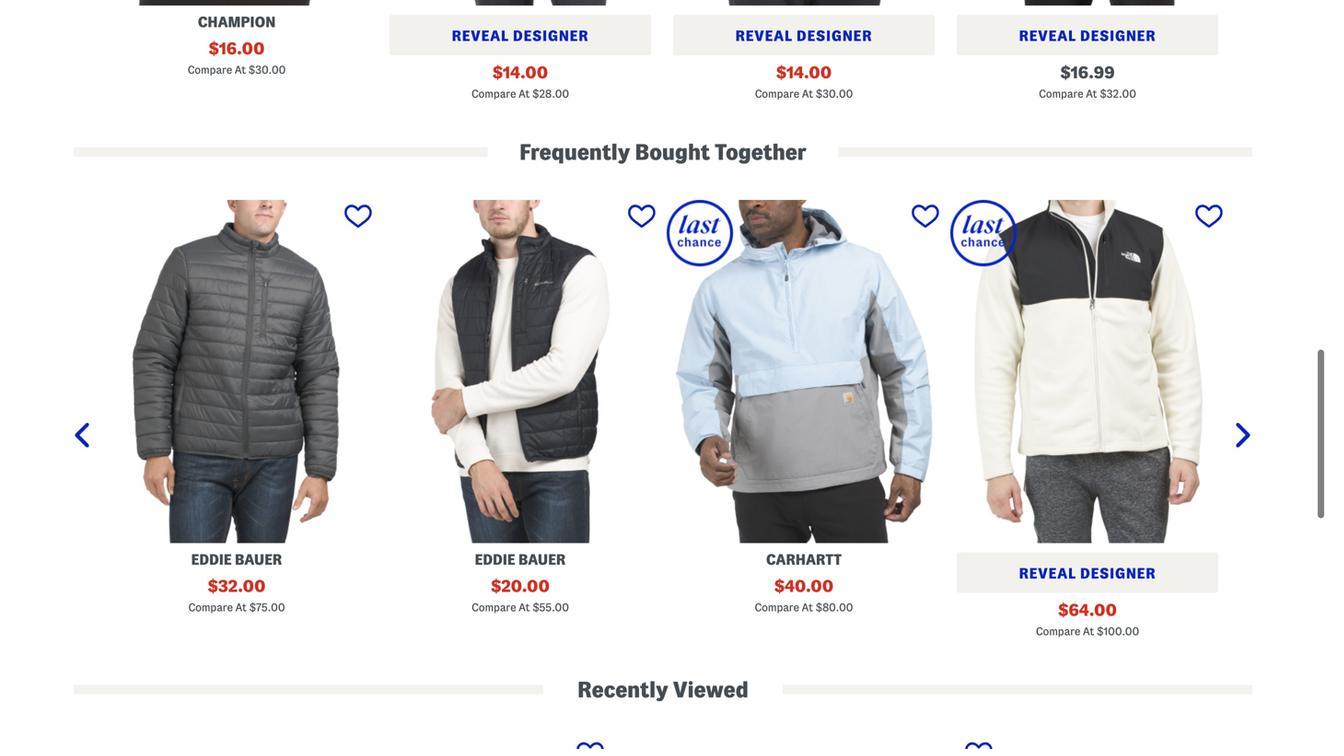Task type: describe. For each thing, give the bounding box(es) containing it.
at for 14.00 compare at 30.00
[[802, 88, 814, 100]]

28.00
[[539, 88, 569, 100]]

reveal designer for 14.00 compare at 28.00
[[452, 28, 589, 44]]

eddie bauer for 20.00
[[475, 551, 566, 568]]

16.99 compare at 32.00
[[1039, 64, 1137, 100]]

slub french terry sleeve logo tape hoodie image
[[667, 0, 942, 6]]

bought
[[635, 140, 710, 164]]

reveal designer for 14.00 compare at 30.00
[[736, 28, 873, 44]]

revive long sleeve hoodie image
[[951, 0, 1225, 6]]

men's triumph 20 cushioned running sneakers image
[[721, 738, 995, 749]]

reveal for 14.00 compare at 28.00
[[452, 28, 509, 44]]

32.00 compare at 75.00
[[188, 577, 285, 613]]

55.00
[[540, 602, 569, 613]]

at for 64.00 compare at 100.00
[[1084, 626, 1095, 637]]

20.00
[[502, 577, 550, 595]]

14.00 for 14.00 compare at 28.00
[[503, 64, 548, 82]]

64.00
[[1069, 601, 1118, 619]]

click or press b to reveal designer element for 64.00 compare at 100.00
[[957, 552, 1219, 593]]

rain defender loose fit packable anorak jacket image
[[667, 200, 942, 543]]

compare for 20.00 compare at 55.00
[[472, 602, 516, 613]]

compare for 32.00 compare at 75.00
[[188, 602, 233, 613]]

at for 20.00 compare at 55.00
[[519, 602, 530, 613]]

reveal for 64.00 compare at 100.00
[[1020, 565, 1077, 581]]

32.00 inside 32.00 compare at 75.00
[[218, 577, 266, 595]]

designer for 14.00 compare at 30.00
[[797, 28, 873, 44]]

bauer for 20.00
[[519, 551, 566, 568]]

baywood packable vest image
[[383, 200, 658, 543]]

frequently bought together
[[520, 140, 807, 164]]

16.99
[[1071, 64, 1115, 82]]

at for 14.00 compare at 28.00
[[519, 88, 530, 100]]

16.00 compare at 30.00
[[188, 40, 286, 76]]

baywood packable puffer jacket image
[[100, 200, 374, 543]]

compare for 16.99 compare at 32.00
[[1039, 88, 1084, 100]]

champion
[[198, 14, 276, 30]]

compare for 64.00 compare at 100.00
[[1036, 626, 1081, 637]]

frequently bought together list
[[0, 198, 1253, 676]]

14.00 compare at 28.00
[[472, 64, 569, 100]]



Task type: vqa. For each thing, say whether or not it's contained in the screenshot.
Valid
no



Task type: locate. For each thing, give the bounding box(es) containing it.
left chest logo stretch jersey drawstring hoodie image
[[383, 0, 658, 6]]

eddie for 32.00
[[191, 551, 232, 568]]

32.00 inside 16.99 compare at 32.00
[[1107, 88, 1137, 100]]

75.00
[[256, 602, 285, 613]]

30.00 for 16.00
[[255, 64, 286, 76]]

click or press b to reveal designer element up 64.00
[[957, 552, 1219, 593]]

compare
[[188, 64, 232, 76], [472, 88, 516, 100], [755, 88, 800, 100], [1039, 88, 1084, 100], [188, 602, 233, 613], [472, 602, 516, 613], [755, 602, 800, 613], [1036, 626, 1081, 637]]

40.00 compare at 80.00
[[755, 577, 854, 613]]

0 horizontal spatial bauer
[[235, 551, 282, 568]]

at left "28.00"
[[519, 88, 530, 100]]

compare inside the 14.00 compare at 28.00
[[472, 88, 516, 100]]

bauer for 32.00
[[235, 551, 282, 568]]

30.00
[[255, 64, 286, 76], [823, 88, 853, 100]]

frequently
[[520, 140, 631, 164]]

click or press b to reveal designer element down revive long sleeve hoodie image
[[957, 15, 1219, 55]]

bauer up 20.00
[[519, 551, 566, 568]]

1 horizontal spatial bauer
[[519, 551, 566, 568]]

reveal designer for 16.99 compare at 32.00
[[1020, 28, 1157, 44]]

30.00 inside 14.00 compare at 30.00
[[823, 88, 853, 100]]

compare inside 14.00 compare at 30.00
[[755, 88, 800, 100]]

click or press b to reveal designer element
[[390, 15, 651, 55], [674, 15, 935, 55], [957, 15, 1219, 55], [957, 552, 1219, 593]]

together
[[715, 140, 807, 164]]

compare left 75.00
[[188, 602, 233, 613]]

designer for 16.99 compare at 32.00
[[1081, 28, 1157, 44]]

40.00
[[785, 577, 834, 595]]

designer down left chest logo stretch jersey drawstring hoodie
[[513, 28, 589, 44]]

compare inside 16.00 compare at 30.00
[[188, 64, 232, 76]]

designer for 14.00 compare at 28.00
[[513, 28, 589, 44]]

designer up 16.99 at top
[[1081, 28, 1157, 44]]

at down 40.00
[[802, 602, 813, 613]]

at inside 40.00 compare at 80.00
[[802, 602, 813, 613]]

14.00 inside 14.00 compare at 30.00
[[787, 64, 832, 82]]

reveal for 14.00 compare at 30.00
[[736, 28, 793, 44]]

2 bauer from the left
[[519, 551, 566, 568]]

eddie bauer up 20.00
[[475, 551, 566, 568]]

0 vertical spatial 32.00
[[1107, 88, 1137, 100]]

14.00 down slub french terry sleeve logo tape hoodie
[[787, 64, 832, 82]]

1 horizontal spatial 14.00
[[787, 64, 832, 82]]

at inside 16.99 compare at 32.00
[[1087, 88, 1098, 100]]

compare inside 16.99 compare at 32.00
[[1039, 88, 1084, 100]]

at for 32.00 compare at 75.00
[[236, 602, 247, 613]]

1 horizontal spatial eddie
[[475, 551, 516, 568]]

designer inside frequently bought together list
[[1081, 565, 1157, 581]]

reveal up 64.00
[[1020, 565, 1077, 581]]

sun rise full zip fleece jacket image
[[951, 200, 1225, 543]]

30.00 inside 16.00 compare at 30.00
[[255, 64, 286, 76]]

reveal down slub french terry sleeve logo tape hoodie
[[736, 28, 793, 44]]

14.00 inside the 14.00 compare at 28.00
[[503, 64, 548, 82]]

bauer up 32.00 compare at 75.00
[[235, 551, 282, 568]]

2 eddie from the left
[[475, 551, 516, 568]]

compare up together
[[755, 88, 800, 100]]

designer down slub french terry sleeve logo tape hoodie
[[797, 28, 873, 44]]

at down 64.00
[[1084, 626, 1095, 637]]

reveal designer down revive long sleeve hoodie image
[[1020, 28, 1157, 44]]

cotton waffle weave blanket image
[[332, 738, 606, 749]]

reveal inside frequently bought together list
[[1020, 565, 1077, 581]]

click or press b to reveal designer element for 14.00 compare at 30.00
[[674, 15, 935, 55]]

at for 16.00 compare at 30.00
[[235, 64, 246, 76]]

click or press b to reveal designer element for 16.99 compare at 32.00
[[957, 15, 1219, 55]]

reveal down revive long sleeve hoodie image
[[1020, 28, 1077, 44]]

32.00 down 16.99 at top
[[1107, 88, 1137, 100]]

at for 16.99 compare at 32.00
[[1087, 88, 1098, 100]]

click or press b to reveal designer element down slub french terry sleeve logo tape hoodie
[[674, 15, 935, 55]]

2 eddie bauer from the left
[[475, 551, 566, 568]]

reveal designer down left chest logo stretch jersey drawstring hoodie
[[452, 28, 589, 44]]

at
[[235, 64, 246, 76], [519, 88, 530, 100], [802, 88, 814, 100], [1087, 88, 1098, 100], [236, 602, 247, 613], [519, 602, 530, 613], [802, 602, 813, 613], [1084, 626, 1095, 637]]

compare for 14.00 compare at 30.00
[[755, 88, 800, 100]]

16.00
[[219, 40, 265, 58]]

0 horizontal spatial 30.00
[[255, 64, 286, 76]]

80.00
[[823, 602, 854, 613]]

at inside 32.00 compare at 75.00
[[236, 602, 247, 613]]

eddie up 32.00 compare at 75.00
[[191, 551, 232, 568]]

bauer
[[235, 551, 282, 568], [519, 551, 566, 568]]

compare down 40.00
[[755, 602, 800, 613]]

reveal
[[452, 28, 509, 44], [736, 28, 793, 44], [1020, 28, 1077, 44], [1020, 565, 1077, 581]]

14.00 for 14.00 compare at 30.00
[[787, 64, 832, 82]]

eddie up 20.00
[[475, 551, 516, 568]]

at down 16.00
[[235, 64, 246, 76]]

30.00 for 14.00
[[823, 88, 853, 100]]

14.00 compare at 30.00
[[755, 64, 853, 100]]

compare inside "64.00 compare at 100.00"
[[1036, 626, 1081, 637]]

compare down 16.00
[[188, 64, 232, 76]]

compare inside 32.00 compare at 75.00
[[188, 602, 233, 613]]

at inside 20.00 compare at 55.00
[[519, 602, 530, 613]]

at down 16.99 at top
[[1087, 88, 1098, 100]]

1 horizontal spatial eddie bauer
[[475, 551, 566, 568]]

1 bauer from the left
[[235, 551, 282, 568]]

0 horizontal spatial eddie
[[191, 551, 232, 568]]

click or press b to reveal designer element inside frequently bought together list
[[957, 552, 1219, 593]]

at left 75.00
[[236, 602, 247, 613]]

1 14.00 from the left
[[503, 64, 548, 82]]

eddie
[[191, 551, 232, 568], [475, 551, 516, 568]]

compare inside 20.00 compare at 55.00
[[472, 602, 516, 613]]

middleweight chest logo jersey hoodie image
[[100, 0, 374, 6]]

64.00 compare at 100.00
[[1036, 601, 1140, 637]]

eddie for 20.00
[[475, 551, 516, 568]]

100.00
[[1104, 626, 1140, 637]]

eddie bauer
[[191, 551, 282, 568], [475, 551, 566, 568]]

1 vertical spatial 30.00
[[823, 88, 853, 100]]

0 horizontal spatial eddie bauer
[[191, 551, 282, 568]]

eddie bauer up 32.00 compare at 75.00
[[191, 551, 282, 568]]

recently viewed
[[578, 678, 749, 702]]

0 horizontal spatial 14.00
[[503, 64, 548, 82]]

compare left "28.00"
[[472, 88, 516, 100]]

designer up 64.00
[[1081, 565, 1157, 581]]

14.00 up "28.00"
[[503, 64, 548, 82]]

at for 40.00 compare at 80.00
[[802, 602, 813, 613]]

reveal for 16.99 compare at 32.00
[[1020, 28, 1077, 44]]

reveal down left chest logo stretch jersey drawstring hoodie
[[452, 28, 509, 44]]

reveal designer down slub french terry sleeve logo tape hoodie
[[736, 28, 873, 44]]

eddie bauer for 32.00
[[191, 551, 282, 568]]

at inside 14.00 compare at 30.00
[[802, 88, 814, 100]]

at down 20.00
[[519, 602, 530, 613]]

compare down 20.00
[[472, 602, 516, 613]]

32.00 up 75.00
[[218, 577, 266, 595]]

viewed
[[673, 678, 749, 702]]

14.00
[[503, 64, 548, 82], [787, 64, 832, 82]]

compare inside 40.00 compare at 80.00
[[755, 602, 800, 613]]

click or press b to reveal designer element for 14.00 compare at 28.00
[[390, 15, 651, 55]]

1 horizontal spatial 32.00
[[1107, 88, 1137, 100]]

click or press b to reveal designer element down left chest logo stretch jersey drawstring hoodie
[[390, 15, 651, 55]]

compare for 14.00 compare at 28.00
[[472, 88, 516, 100]]

0 horizontal spatial 32.00
[[218, 577, 266, 595]]

at inside the 14.00 compare at 28.00
[[519, 88, 530, 100]]

0 vertical spatial 30.00
[[255, 64, 286, 76]]

1 eddie from the left
[[191, 551, 232, 568]]

reveal designer
[[452, 28, 589, 44], [736, 28, 873, 44], [1020, 28, 1157, 44], [1020, 565, 1157, 581]]

at inside "64.00 compare at 100.00"
[[1084, 626, 1095, 637]]

reveal designer for 64.00 compare at 100.00
[[1020, 565, 1157, 581]]

at up together
[[802, 88, 814, 100]]

compare for 16.00 compare at 30.00
[[188, 64, 232, 76]]

1 horizontal spatial 30.00
[[823, 88, 853, 100]]

compare down 64.00
[[1036, 626, 1081, 637]]

1 eddie bauer from the left
[[191, 551, 282, 568]]

1 vertical spatial 32.00
[[218, 577, 266, 595]]

designer for 64.00 compare at 100.00
[[1081, 565, 1157, 581]]

at inside 16.00 compare at 30.00
[[235, 64, 246, 76]]

designer
[[513, 28, 589, 44], [797, 28, 873, 44], [1081, 28, 1157, 44], [1081, 565, 1157, 581]]

20.00 compare at 55.00
[[472, 577, 569, 613]]

recently
[[578, 678, 669, 702]]

compare down 16.99 at top
[[1039, 88, 1084, 100]]

reveal designer inside frequently bought together list
[[1020, 565, 1157, 581]]

32.00
[[1107, 88, 1137, 100], [218, 577, 266, 595]]

2 14.00 from the left
[[787, 64, 832, 82]]

reveal designer up 64.00
[[1020, 565, 1157, 581]]

carhartt
[[766, 551, 842, 568]]

compare for 40.00 compare at 80.00
[[755, 602, 800, 613]]



